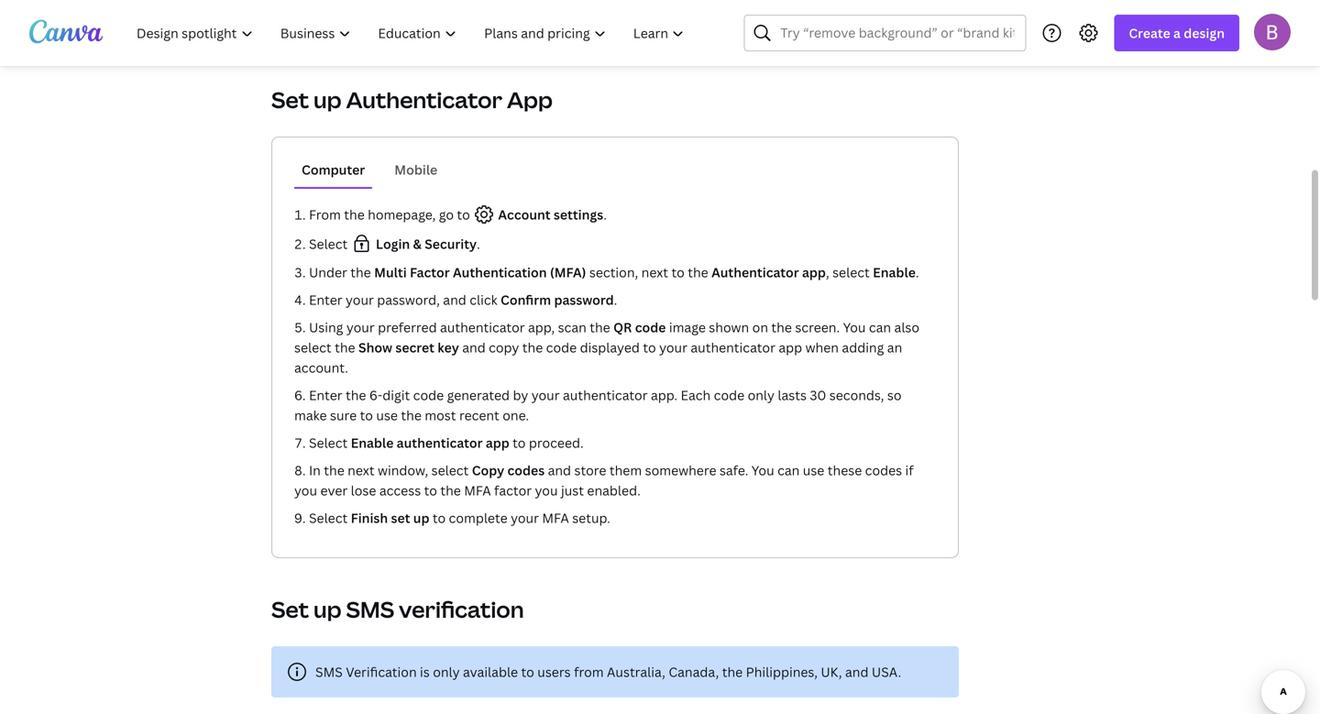 Task type: vqa. For each thing, say whether or not it's contained in the screenshot.
Australia,
yes



Task type: describe. For each thing, give the bounding box(es) containing it.
account.
[[294, 359, 348, 376]]

app,
[[528, 319, 555, 336]]

the right canada,
[[722, 663, 743, 681]]

0 horizontal spatial enable
[[351, 434, 394, 452]]

by
[[513, 387, 528, 404]]

digit
[[383, 387, 410, 404]]

to right go
[[457, 206, 470, 223]]

1 codes from the left
[[508, 462, 545, 479]]

sms verification is only available to users from australia, canada, the philippines, uk, and usa.
[[315, 663, 902, 681]]

. up authentication
[[477, 235, 480, 253]]

factor
[[494, 482, 532, 499]]

enabled.
[[587, 482, 641, 499]]

scan
[[558, 319, 587, 336]]

authenticator down "most"
[[397, 434, 483, 452]]

the right from
[[344, 206, 365, 223]]

mobile
[[395, 161, 438, 178]]

secret
[[396, 339, 435, 356]]

an
[[887, 339, 903, 356]]

and left click
[[443, 291, 467, 309]]

somewhere
[[645, 462, 717, 479]]

enter for the
[[309, 387, 343, 404]]

select for select
[[309, 235, 348, 253]]

&
[[413, 235, 422, 253]]

recent
[[459, 407, 500, 424]]

if
[[906, 462, 914, 479]]

code right qr
[[635, 319, 666, 336]]

create a design button
[[1115, 15, 1240, 51]]

one.
[[503, 407, 529, 424]]

to right set
[[433, 509, 446, 527]]

set
[[391, 509, 410, 527]]

0 vertical spatial authenticator
[[346, 85, 503, 115]]

authenticator inside enter the 6-digit code generated by your authenticator app. each code only lasts 30 seconds, so make sure to use the most recent one.
[[563, 387, 648, 404]]

and right uk,
[[845, 663, 869, 681]]

safe.
[[720, 462, 749, 479]]

show
[[359, 339, 393, 356]]

proceed.
[[529, 434, 584, 452]]

to inside and store them somewhere safe. you can use these codes if you ever lose access to the mfa factor you just enabled.
[[424, 482, 437, 499]]

app
[[507, 85, 553, 115]]

your down factor
[[511, 509, 539, 527]]

using your preferred authenticator app, scan the qr code
[[309, 319, 666, 336]]

1 you from the left
[[294, 482, 317, 499]]

under the multi factor authentication (mfa) section, next to the authenticator app , select enable .
[[309, 264, 919, 281]]

displayed
[[580, 339, 640, 356]]

the down using
[[335, 339, 355, 356]]

go
[[439, 206, 454, 223]]

the left multi
[[351, 264, 371, 281]]

adding
[[842, 339, 884, 356]]

authenticator inside 'and copy the code displayed to your authenticator app when adding an account.'
[[691, 339, 776, 356]]

when
[[806, 339, 839, 356]]

set up sms verification
[[271, 595, 524, 624]]

the up the displayed
[[590, 319, 610, 336]]

shown
[[709, 319, 749, 336]]

code right each
[[714, 387, 745, 404]]

on
[[753, 319, 768, 336]]

and store them somewhere safe. you can use these codes if you ever lose access to the mfa factor you just enabled.
[[294, 462, 914, 499]]

enter the 6-digit code generated by your authenticator app. each code only lasts 30 seconds, so make sure to use the most recent one.
[[294, 387, 902, 424]]

verification
[[399, 595, 524, 624]]

use inside enter the 6-digit code generated by your authenticator app. each code only lasts 30 seconds, so make sure to use the most recent one.
[[376, 407, 398, 424]]

and inside and store them somewhere safe. you can use these codes if you ever lose access to the mfa factor you just enabled.
[[548, 462, 571, 479]]

the left 6-
[[346, 387, 366, 404]]

verification
[[346, 663, 417, 681]]

select finish set up to complete your mfa setup.
[[309, 509, 611, 527]]

select inside image shown on the screen. you can also select the
[[294, 339, 332, 356]]

create a design
[[1129, 24, 1225, 42]]

section,
[[590, 264, 638, 281]]

2 vertical spatial select
[[432, 462, 469, 479]]

create
[[1129, 24, 1171, 42]]

store
[[575, 462, 607, 479]]

you for screen.
[[843, 319, 866, 336]]

2 you from the left
[[535, 482, 558, 499]]

enter for your
[[309, 291, 343, 309]]

complete
[[449, 509, 508, 527]]

seconds,
[[830, 387, 884, 404]]

canada,
[[669, 663, 719, 681]]

0 horizontal spatial sms
[[315, 663, 343, 681]]

factor
[[410, 264, 450, 281]]

design
[[1184, 24, 1225, 42]]

30
[[810, 387, 827, 404]]

key
[[438, 339, 459, 356]]

each
[[681, 387, 711, 404]]

(mfa)
[[550, 264, 586, 281]]

computer button
[[294, 152, 373, 187]]

to inside 'and copy the code displayed to your authenticator app when adding an account.'
[[643, 339, 656, 356]]

0 vertical spatial app
[[802, 264, 826, 281]]

your down under
[[346, 291, 374, 309]]

your up the show
[[346, 319, 375, 336]]

users
[[538, 663, 571, 681]]

your inside 'and copy the code displayed to your authenticator app when adding an account.'
[[659, 339, 688, 356]]

available
[[463, 663, 518, 681]]

from
[[574, 663, 604, 681]]

screen.
[[795, 319, 840, 336]]

from the homepage, go to
[[309, 206, 470, 223]]

australia,
[[607, 663, 666, 681]]

login
[[376, 235, 410, 253]]

show secret key
[[359, 339, 459, 356]]

the inside 'and copy the code displayed to your authenticator app when adding an account.'
[[523, 339, 543, 356]]

select for select enable authenticator app to proceed.
[[309, 434, 348, 452]]

mobile button
[[387, 152, 445, 187]]

to up image at the top of the page
[[672, 264, 685, 281]]

to down one. on the left of the page
[[513, 434, 526, 452]]

login & security
[[373, 235, 477, 253]]

access
[[379, 482, 421, 499]]

settings
[[554, 206, 604, 223]]

image
[[669, 319, 706, 336]]

and inside 'and copy the code displayed to your authenticator app when adding an account.'
[[462, 339, 486, 356]]

0 horizontal spatial only
[[433, 663, 460, 681]]

your inside enter the 6-digit code generated by your authenticator app. each code only lasts 30 seconds, so make sure to use the most recent one.
[[532, 387, 560, 404]]

copy
[[489, 339, 519, 356]]

a
[[1174, 24, 1181, 42]]



Task type: locate. For each thing, give the bounding box(es) containing it.
1 horizontal spatial you
[[535, 482, 558, 499]]

to left users
[[521, 663, 534, 681]]

preferred
[[378, 319, 437, 336]]

can up an
[[869, 319, 891, 336]]

to down 6-
[[360, 407, 373, 424]]

window,
[[378, 462, 428, 479]]

2 enter from the top
[[309, 387, 343, 404]]

enable
[[873, 264, 916, 281], [351, 434, 394, 452]]

0 horizontal spatial you
[[752, 462, 775, 479]]

authenticator up the on
[[712, 264, 799, 281]]

you
[[294, 482, 317, 499], [535, 482, 558, 499]]

your down image at the top of the page
[[659, 339, 688, 356]]

select down ever
[[309, 509, 348, 527]]

1 vertical spatial select
[[309, 434, 348, 452]]

. down under the multi factor authentication (mfa) section, next to the authenticator app , select enable . at the top of page
[[614, 291, 617, 309]]

select enable authenticator app to proceed.
[[309, 434, 584, 452]]

0 vertical spatial set
[[271, 85, 309, 115]]

sure
[[330, 407, 357, 424]]

you left just
[[535, 482, 558, 499]]

enter inside enter the 6-digit code generated by your authenticator app. each code only lasts 30 seconds, so make sure to use the most recent one.
[[309, 387, 343, 404]]

sms up verification
[[346, 595, 394, 624]]

app up screen.
[[802, 264, 826, 281]]

1 vertical spatial authenticator
[[712, 264, 799, 281]]

can right safe.
[[778, 462, 800, 479]]

1 horizontal spatial select
[[432, 462, 469, 479]]

password,
[[377, 291, 440, 309]]

make
[[294, 407, 327, 424]]

0 horizontal spatial select
[[294, 339, 332, 356]]

using
[[309, 319, 343, 336]]

select up "account."
[[294, 339, 332, 356]]

the right the on
[[772, 319, 792, 336]]

account
[[498, 206, 551, 223]]

you inside and store them somewhere safe. you can use these codes if you ever lose access to the mfa factor you just enabled.
[[752, 462, 775, 479]]

and down using your preferred authenticator app, scan the qr code
[[462, 339, 486, 356]]

next right section,
[[642, 264, 669, 281]]

up for sms
[[314, 595, 342, 624]]

select
[[309, 235, 348, 253], [309, 434, 348, 452], [309, 509, 348, 527]]

sms
[[346, 595, 394, 624], [315, 663, 343, 681]]

1 horizontal spatial sms
[[346, 595, 394, 624]]

code inside 'and copy the code displayed to your authenticator app when adding an account.'
[[546, 339, 577, 356]]

most
[[425, 407, 456, 424]]

the up select finish set up to complete your mfa setup.
[[440, 482, 461, 499]]

1 vertical spatial next
[[348, 462, 375, 479]]

1 horizontal spatial mfa
[[542, 509, 569, 527]]

3 select from the top
[[309, 509, 348, 527]]

1 vertical spatial can
[[778, 462, 800, 479]]

account settings
[[495, 206, 604, 223]]

generated
[[447, 387, 510, 404]]

to right the displayed
[[643, 339, 656, 356]]

you right safe.
[[752, 462, 775, 479]]

from
[[309, 206, 341, 223]]

0 vertical spatial mfa
[[464, 482, 491, 499]]

to inside enter the 6-digit code generated by your authenticator app. each code only lasts 30 seconds, so make sure to use the most recent one.
[[360, 407, 373, 424]]

0 horizontal spatial use
[[376, 407, 398, 424]]

set for set up sms verification
[[271, 595, 309, 624]]

can
[[869, 319, 891, 336], [778, 462, 800, 479]]

can inside and store them somewhere safe. you can use these codes if you ever lose access to the mfa factor you just enabled.
[[778, 462, 800, 479]]

set for set up authenticator app
[[271, 85, 309, 115]]

enter up using
[[309, 291, 343, 309]]

2 codes from the left
[[865, 462, 902, 479]]

authentication
[[453, 264, 547, 281]]

the up image at the top of the page
[[688, 264, 709, 281]]

enter your password, and click confirm password .
[[309, 291, 617, 309]]

0 vertical spatial sms
[[346, 595, 394, 624]]

homepage,
[[368, 206, 436, 223]]

you inside image shown on the screen. you can also select the
[[843, 319, 866, 336]]

0 horizontal spatial you
[[294, 482, 317, 499]]

1 vertical spatial set
[[271, 595, 309, 624]]

select for select finish set up to complete your mfa setup.
[[309, 509, 348, 527]]

you
[[843, 319, 866, 336], [752, 462, 775, 479]]

uk,
[[821, 663, 842, 681]]

1 vertical spatial mfa
[[542, 509, 569, 527]]

2 vertical spatial select
[[309, 509, 348, 527]]

1 vertical spatial use
[[803, 462, 825, 479]]

1 vertical spatial sms
[[315, 663, 343, 681]]

select down select enable authenticator app to proceed.
[[432, 462, 469, 479]]

1 horizontal spatial next
[[642, 264, 669, 281]]

qr
[[614, 319, 632, 336]]

the down digit
[[401, 407, 422, 424]]

codes
[[508, 462, 545, 479], [865, 462, 902, 479]]

enable down sure
[[351, 434, 394, 452]]

authenticator down top level navigation element
[[346, 85, 503, 115]]

authenticator down 'and copy the code displayed to your authenticator app when adding an account.'
[[563, 387, 648, 404]]

mfa down just
[[542, 509, 569, 527]]

1 vertical spatial enter
[[309, 387, 343, 404]]

1 horizontal spatial you
[[843, 319, 866, 336]]

enable up also
[[873, 264, 916, 281]]

codes inside and store them somewhere safe. you can use these codes if you ever lose access to the mfa factor you just enabled.
[[865, 462, 902, 479]]

usa.
[[872, 663, 902, 681]]

app inside 'and copy the code displayed to your authenticator app when adding an account.'
[[779, 339, 803, 356]]

click
[[470, 291, 498, 309]]

next
[[642, 264, 669, 281], [348, 462, 375, 479]]

app left when
[[779, 339, 803, 356]]

1 vertical spatial up
[[413, 509, 430, 527]]

set up authenticator app
[[271, 85, 553, 115]]

0 vertical spatial can
[[869, 319, 891, 336]]

0 vertical spatial only
[[748, 387, 775, 404]]

authenticator down click
[[440, 319, 525, 336]]

1 vertical spatial select
[[294, 339, 332, 356]]

use down digit
[[376, 407, 398, 424]]

confirm
[[501, 291, 551, 309]]

setup.
[[572, 509, 611, 527]]

0 horizontal spatial mfa
[[464, 482, 491, 499]]

enter
[[309, 291, 343, 309], [309, 387, 343, 404]]

under
[[309, 264, 347, 281]]

0 horizontal spatial can
[[778, 462, 800, 479]]

1 horizontal spatial codes
[[865, 462, 902, 479]]

1 horizontal spatial use
[[803, 462, 825, 479]]

only right is
[[433, 663, 460, 681]]

in the next window, select copy codes
[[309, 462, 545, 479]]

and up just
[[548, 462, 571, 479]]

. up also
[[916, 264, 919, 281]]

0 vertical spatial use
[[376, 407, 398, 424]]

1 horizontal spatial only
[[748, 387, 775, 404]]

ever
[[320, 482, 348, 499]]

mfa down copy
[[464, 482, 491, 499]]

0 vertical spatial select
[[309, 235, 348, 253]]

. up section,
[[604, 206, 607, 223]]

multi
[[374, 264, 407, 281]]

0 vertical spatial enter
[[309, 291, 343, 309]]

2 select from the top
[[309, 434, 348, 452]]

security
[[425, 235, 477, 253]]

2 vertical spatial app
[[486, 434, 510, 452]]

you down in
[[294, 482, 317, 499]]

select up under
[[309, 235, 348, 253]]

also
[[895, 319, 920, 336]]

1 vertical spatial you
[[752, 462, 775, 479]]

lasts
[[778, 387, 807, 404]]

can for use
[[778, 462, 800, 479]]

mfa
[[464, 482, 491, 499], [542, 509, 569, 527]]

to
[[457, 206, 470, 223], [672, 264, 685, 281], [643, 339, 656, 356], [360, 407, 373, 424], [513, 434, 526, 452], [424, 482, 437, 499], [433, 509, 446, 527], [521, 663, 534, 681]]

in
[[309, 462, 321, 479]]

1 vertical spatial enable
[[351, 434, 394, 452]]

is
[[420, 663, 430, 681]]

enter up make
[[309, 387, 343, 404]]

0 vertical spatial you
[[843, 319, 866, 336]]

1 set from the top
[[271, 85, 309, 115]]

app up copy
[[486, 434, 510, 452]]

password
[[554, 291, 614, 309]]

2 vertical spatial up
[[314, 595, 342, 624]]

copy
[[472, 462, 505, 479]]

code down scan
[[546, 339, 577, 356]]

select right the ,
[[833, 264, 870, 281]]

and
[[443, 291, 467, 309], [462, 339, 486, 356], [548, 462, 571, 479], [845, 663, 869, 681]]

1 horizontal spatial can
[[869, 319, 891, 336]]

1 vertical spatial app
[[779, 339, 803, 356]]

you for safe.
[[752, 462, 775, 479]]

1 select from the top
[[309, 235, 348, 253]]

finish
[[351, 509, 388, 527]]

to down in the next window, select copy codes
[[424, 482, 437, 499]]

the down app,
[[523, 339, 543, 356]]

them
[[610, 462, 642, 479]]

,
[[826, 264, 830, 281]]

0 vertical spatial select
[[833, 264, 870, 281]]

1 horizontal spatial enable
[[873, 264, 916, 281]]

codes left if
[[865, 462, 902, 479]]

your
[[346, 291, 374, 309], [346, 319, 375, 336], [659, 339, 688, 356], [532, 387, 560, 404], [511, 509, 539, 527]]

your right by
[[532, 387, 560, 404]]

only left lasts
[[748, 387, 775, 404]]

just
[[561, 482, 584, 499]]

authenticator
[[346, 85, 503, 115], [712, 264, 799, 281]]

6-
[[369, 387, 383, 404]]

up for authenticator
[[314, 85, 342, 115]]

these
[[828, 462, 862, 479]]

mfa inside and store them somewhere safe. you can use these codes if you ever lose access to the mfa factor you just enabled.
[[464, 482, 491, 499]]

0 vertical spatial next
[[642, 264, 669, 281]]

select up in
[[309, 434, 348, 452]]

0 horizontal spatial next
[[348, 462, 375, 479]]

you up the adding on the right top of page
[[843, 319, 866, 336]]

next up lose
[[348, 462, 375, 479]]

bob builder image
[[1254, 14, 1291, 50]]

1 enter from the top
[[309, 291, 343, 309]]

sms left verification
[[315, 663, 343, 681]]

the right in
[[324, 462, 345, 479]]

authenticator
[[440, 319, 525, 336], [691, 339, 776, 356], [563, 387, 648, 404], [397, 434, 483, 452]]

0 horizontal spatial authenticator
[[346, 85, 503, 115]]

2 horizontal spatial select
[[833, 264, 870, 281]]

0 vertical spatial up
[[314, 85, 342, 115]]

2 set from the top
[[271, 595, 309, 624]]

authenticator down shown
[[691, 339, 776, 356]]

computer
[[302, 161, 365, 178]]

code up "most"
[[413, 387, 444, 404]]

set
[[271, 85, 309, 115], [271, 595, 309, 624]]

the inside and store them somewhere safe. you can use these codes if you ever lose access to the mfa factor you just enabled.
[[440, 482, 461, 499]]

1 horizontal spatial authenticator
[[712, 264, 799, 281]]

only inside enter the 6-digit code generated by your authenticator app. each code only lasts 30 seconds, so make sure to use the most recent one.
[[748, 387, 775, 404]]

and copy the code displayed to your authenticator app when adding an account.
[[294, 339, 903, 376]]

0 vertical spatial enable
[[873, 264, 916, 281]]

can inside image shown on the screen. you can also select the
[[869, 319, 891, 336]]

top level navigation element
[[125, 15, 700, 51]]

use inside and store them somewhere safe. you can use these codes if you ever lose access to the mfa factor you just enabled.
[[803, 462, 825, 479]]

philippines,
[[746, 663, 818, 681]]

1 vertical spatial only
[[433, 663, 460, 681]]

codes up factor
[[508, 462, 545, 479]]

0 horizontal spatial codes
[[508, 462, 545, 479]]

image shown on the screen. you can also select the
[[294, 319, 920, 356]]

can for also
[[869, 319, 891, 336]]

use left the these at the bottom right of the page
[[803, 462, 825, 479]]

Try "remove background" or "brand kit" search field
[[781, 16, 1015, 50]]

up
[[314, 85, 342, 115], [413, 509, 430, 527], [314, 595, 342, 624]]

lose
[[351, 482, 376, 499]]



